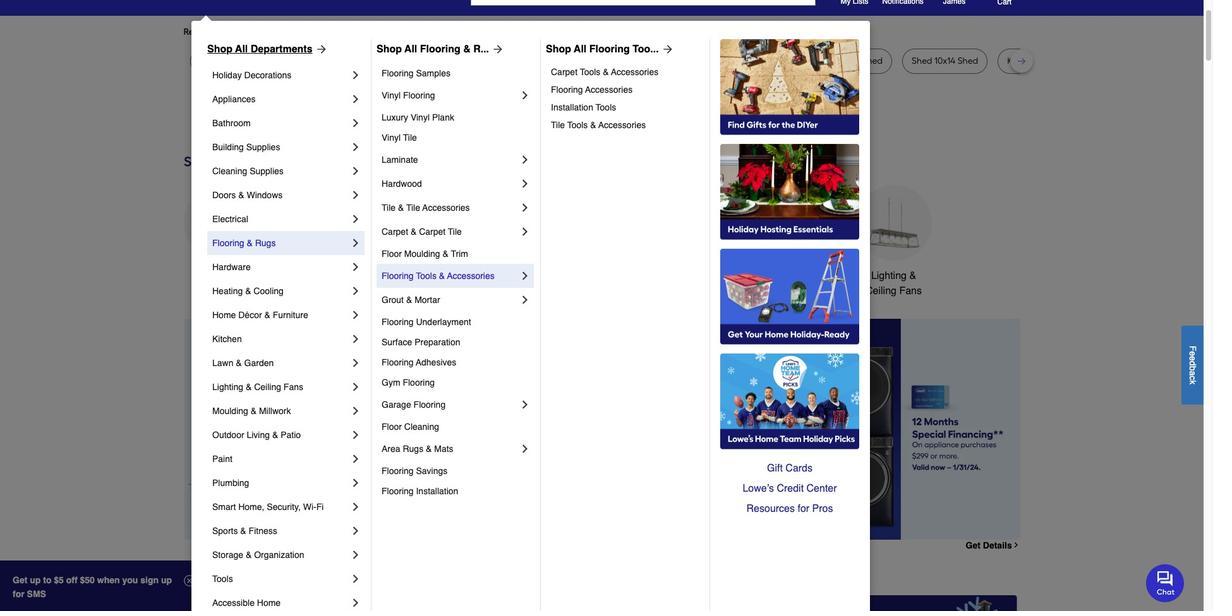 Task type: describe. For each thing, give the bounding box(es) containing it.
chevron right image for home décor & furniture
[[349, 309, 362, 322]]

too...
[[633, 44, 659, 55]]

get details
[[966, 541, 1012, 551]]

0 horizontal spatial lighting & ceiling fans
[[212, 382, 303, 392]]

home for accessible home
[[257, 598, 281, 609]]

0 vertical spatial moulding
[[404, 249, 440, 259]]

mats
[[434, 444, 453, 454]]

lowe's wishes you and your family a happy hanukkah. image
[[184, 107, 1020, 138]]

you for more suggestions for you
[[411, 27, 426, 37]]

1 vertical spatial moulding
[[212, 406, 248, 416]]

get up to $5 off $50 when you sign up for sms
[[13, 576, 172, 600]]

recommended
[[184, 27, 244, 37]]

fans inside lighting & ceiling fans button
[[899, 286, 922, 297]]

smart for smart home, security, wi-fi
[[212, 502, 236, 512]]

storage
[[212, 550, 243, 560]]

adhesives
[[416, 358, 456, 368]]

outdoor living & patio
[[212, 430, 301, 440]]

preparation
[[415, 337, 460, 348]]

fans inside lighting & ceiling fans link
[[284, 382, 303, 392]]

accessories down carpet tools & accessories
[[585, 85, 633, 95]]

shop for shop all flooring & r...
[[377, 44, 402, 55]]

carpet & carpet tile link
[[382, 220, 519, 244]]

flooring up surface
[[382, 317, 414, 327]]

home décor & furniture
[[212, 310, 308, 320]]

flooring & rugs
[[212, 238, 276, 248]]

all for shop all flooring too...
[[574, 44, 587, 55]]

off
[[66, 576, 78, 586]]

0 vertical spatial installation
[[551, 102, 593, 112]]

tools down the storage
[[212, 574, 233, 584]]

flooring down flooring savings
[[382, 487, 414, 497]]

2 e from the top
[[1188, 356, 1198, 361]]

lighting & ceiling fans button
[[856, 185, 932, 299]]

scroll to item #2 image
[[682, 517, 713, 522]]

more suggestions for you link
[[323, 26, 436, 39]]

hardware link
[[212, 255, 349, 279]]

tile tools & accessories
[[551, 120, 646, 130]]

accessible
[[212, 598, 255, 609]]

1 horizontal spatial rugs
[[403, 444, 423, 454]]

plumbing
[[212, 478, 249, 488]]

bathroom link
[[212, 111, 349, 135]]

accessories for flooring tools & accessories
[[447, 271, 495, 281]]

doors
[[212, 190, 236, 200]]

outdoor living & patio link
[[212, 423, 349, 447]]

resources for pros
[[747, 504, 833, 515]]

shop for shop all flooring too...
[[546, 44, 571, 55]]

0 vertical spatial appliances
[[212, 94, 256, 104]]

gift cards
[[767, 463, 813, 475]]

organization
[[254, 550, 304, 560]]

f
[[1188, 346, 1198, 351]]

sms
[[27, 590, 46, 600]]

smart for smart home
[[769, 270, 796, 282]]

sports
[[212, 526, 238, 536]]

flooring up the installation tools
[[551, 85, 583, 95]]

quikrete
[[597, 56, 631, 66]]

decorations for christmas
[[387, 286, 441, 297]]

chevron right image for lawn & garden
[[349, 357, 362, 370]]

chevron right image for hardwood
[[519, 178, 531, 190]]

smart home
[[769, 270, 826, 282]]

millwork
[[259, 406, 291, 416]]

board
[[690, 56, 714, 66]]

garden
[[244, 358, 274, 368]]

doors & windows link
[[212, 183, 349, 207]]

building
[[212, 142, 244, 152]]

accessible home link
[[212, 591, 349, 612]]

patio
[[281, 430, 301, 440]]

pros
[[812, 504, 833, 515]]

hardwood
[[382, 179, 422, 189]]

hardie
[[660, 56, 687, 66]]

christmas
[[391, 270, 436, 282]]

shop 25 days of deals by category image
[[184, 151, 1020, 172]]

1 horizontal spatial carpet
[[419, 227, 446, 237]]

door interior
[[391, 56, 441, 66]]

$5
[[54, 576, 64, 586]]

25 days of deals. don't miss deals every day. same-day delivery on in-stock orders placed by 2 p m. image
[[184, 319, 388, 540]]

gift cards link
[[720, 459, 859, 479]]

heating & cooling
[[212, 286, 284, 296]]

get your home holiday-ready. image
[[720, 249, 859, 345]]

building supplies
[[212, 142, 280, 152]]

0 vertical spatial rugs
[[255, 238, 276, 248]]

carpet for carpet tools & accessories
[[551, 67, 578, 77]]

ceiling inside lighting & ceiling fans link
[[254, 382, 281, 392]]

resources
[[747, 504, 795, 515]]

chevron right image for building supplies
[[349, 141, 362, 154]]

lawn & garden link
[[212, 351, 349, 375]]

chevron right image for appliances
[[349, 93, 362, 106]]

0 vertical spatial bathroom
[[212, 118, 251, 128]]

flooring underlayment
[[382, 317, 471, 327]]

1 vertical spatial vinyl
[[411, 112, 430, 123]]

vinyl flooring
[[382, 90, 435, 100]]

floor cleaning
[[382, 422, 439, 432]]

smart home button
[[760, 185, 836, 284]]

flooring savings
[[382, 466, 448, 476]]

area
[[382, 444, 400, 454]]

plumbing link
[[212, 471, 349, 495]]

kobalt
[[1007, 56, 1033, 66]]

flooring up "interior"
[[420, 44, 460, 55]]

tools for tile
[[567, 120, 588, 130]]

garage flooring
[[382, 400, 446, 410]]

vinyl flooring link
[[382, 83, 519, 107]]

tools for flooring
[[416, 271, 437, 281]]

electrical link
[[212, 207, 349, 231]]

appliances inside button
[[197, 270, 246, 282]]

chat invite button image
[[1146, 564, 1185, 603]]

chevron right image for flooring tools & accessories
[[519, 270, 531, 282]]

garage
[[382, 400, 411, 410]]

gift
[[767, 463, 783, 475]]

2 horizontal spatial arrow right image
[[997, 430, 1009, 442]]

chevron right image for holiday decorations
[[349, 69, 362, 82]]

accessories for tile tools & accessories
[[598, 120, 646, 130]]

flooring down the area
[[382, 466, 414, 476]]

for inside more suggestions for you link
[[398, 27, 409, 37]]

floor moulding & trim
[[382, 249, 468, 259]]

4 shed from the left
[[958, 56, 978, 66]]

tile down hardwood
[[382, 203, 396, 213]]

flooring adhesives
[[382, 358, 456, 368]]

sports & fitness
[[212, 526, 277, 536]]

flooring down electrical
[[212, 238, 244, 248]]

fi
[[316, 502, 324, 512]]

sign
[[140, 576, 159, 586]]

recommended searches for you heading
[[184, 26, 1020, 39]]

flooring down 'door'
[[382, 68, 414, 78]]

doors & windows
[[212, 190, 283, 200]]

all for shop all flooring & r...
[[404, 44, 417, 55]]

home for smart home
[[799, 270, 826, 282]]

more suggestions for you
[[323, 27, 426, 37]]

kitchen for kitchen faucets
[[473, 270, 507, 282]]

lowe's
[[743, 483, 774, 495]]

for up departments
[[285, 27, 297, 37]]

chevron right image for paint
[[349, 453, 362, 466]]

flooring installation
[[382, 487, 458, 497]]

floor for floor moulding & trim
[[382, 249, 402, 259]]

tile down luxury vinyl plank on the top left of the page
[[403, 133, 417, 143]]

lawn & garden
[[212, 358, 274, 368]]

flooring down surface
[[382, 358, 414, 368]]

chevron right image for cleaning supplies
[[349, 165, 362, 178]]

gym flooring link
[[382, 373, 531, 393]]

searches
[[246, 27, 283, 37]]

chevron right image for smart home, security, wi-fi
[[349, 501, 362, 514]]

decorations for holiday
[[244, 70, 291, 80]]

center
[[807, 483, 837, 495]]

up to 30 percent off select major appliances. plus, save up to an extra $750 on major appliances. image
[[408, 319, 1020, 540]]

f e e d b a c k
[[1188, 346, 1198, 385]]

lighting & ceiling fans inside button
[[866, 270, 922, 297]]

10x14
[[934, 56, 956, 66]]

accessories for tile & tile accessories
[[422, 203, 470, 213]]

kitchen for kitchen
[[212, 334, 242, 344]]

2 up from the left
[[161, 576, 172, 586]]

chevron right image for area rugs & mats
[[519, 443, 531, 456]]

flooring inside "link"
[[403, 378, 435, 388]]

chevron right image for moulding & millwork
[[349, 405, 362, 418]]

chevron right image for electrical
[[349, 213, 362, 226]]

chevron right image for hardware
[[349, 261, 362, 274]]

kitchen faucets
[[473, 270, 546, 282]]

flooring accessories link
[[551, 81, 701, 99]]

1 horizontal spatial cleaning
[[404, 422, 439, 432]]

christmas decorations button
[[376, 185, 451, 299]]

carpet tools & accessories link
[[551, 63, 701, 81]]

Search Query text field
[[471, 0, 758, 5]]

k
[[1188, 380, 1198, 385]]

credit
[[777, 483, 804, 495]]

more for more great deals
[[184, 563, 226, 583]]

hardware
[[212, 262, 251, 272]]



Task type: vqa. For each thing, say whether or not it's contained in the screenshot.
See
no



Task type: locate. For each thing, give the bounding box(es) containing it.
1 vertical spatial fans
[[284, 382, 303, 392]]

deals
[[282, 563, 329, 583]]

tile down the installation tools
[[551, 120, 565, 130]]

faucets
[[510, 270, 546, 282]]

resources for pros link
[[720, 499, 859, 519]]

flooring inside 'link'
[[589, 44, 630, 55]]

lighting inside lighting & ceiling fans
[[871, 270, 907, 282]]

surface
[[382, 337, 412, 348]]

flooring up floor cleaning
[[414, 400, 446, 410]]

0 horizontal spatial shop
[[207, 44, 233, 55]]

shed right the storage
[[862, 56, 883, 66]]

door
[[391, 56, 411, 66]]

vinyl up luxury
[[382, 90, 401, 100]]

chevron right image for plumbing
[[349, 477, 362, 490]]

flooring up luxury vinyl plank on the top left of the page
[[403, 90, 435, 100]]

shop up 'door'
[[377, 44, 402, 55]]

up left the "to"
[[30, 576, 41, 586]]

luxury
[[382, 112, 408, 123]]

3 all from the left
[[574, 44, 587, 55]]

3 shed from the left
[[912, 56, 932, 66]]

&
[[463, 44, 471, 55], [603, 67, 609, 77], [590, 120, 596, 130], [238, 190, 244, 200], [398, 203, 404, 213], [411, 227, 417, 237], [247, 238, 253, 248], [443, 249, 449, 259], [910, 270, 916, 282], [439, 271, 445, 281], [245, 286, 251, 296], [406, 295, 412, 305], [264, 310, 270, 320], [236, 358, 242, 368], [246, 382, 252, 392], [251, 406, 257, 416], [272, 430, 278, 440], [426, 444, 432, 454], [240, 526, 246, 536], [246, 550, 252, 560]]

trim
[[451, 249, 468, 259]]

cooling
[[254, 286, 284, 296]]

home
[[799, 270, 826, 282], [212, 310, 236, 320], [257, 598, 281, 609]]

appliances down 'holiday'
[[212, 94, 256, 104]]

chevron right image for heating & cooling
[[349, 285, 362, 298]]

storage
[[801, 56, 833, 66]]

chevron right image for kitchen
[[349, 333, 362, 346]]

arrow right image inside shop all flooring & r... link
[[489, 43, 504, 56]]

chevron right image for doors & windows
[[349, 189, 362, 202]]

0 vertical spatial more
[[323, 27, 344, 37]]

vinyl tile
[[382, 133, 417, 143]]

0 horizontal spatial rugs
[[255, 238, 276, 248]]

0 horizontal spatial arrow right image
[[312, 43, 328, 56]]

chevron right image for grout & mortar
[[519, 294, 531, 306]]

chevron right image
[[519, 89, 531, 102], [349, 93, 362, 106], [349, 117, 362, 130], [519, 178, 531, 190], [349, 189, 362, 202], [519, 202, 531, 214], [519, 226, 531, 238], [349, 285, 362, 298], [519, 294, 531, 306], [349, 357, 362, 370], [519, 443, 531, 456], [349, 477, 362, 490], [349, 501, 362, 514], [349, 525, 362, 538], [1012, 542, 1020, 550], [349, 549, 362, 562], [349, 573, 362, 586], [349, 597, 362, 610]]

1 horizontal spatial moulding
[[404, 249, 440, 259]]

r...
[[473, 44, 489, 55]]

more down the storage
[[184, 563, 226, 583]]

1 vertical spatial get
[[13, 576, 27, 586]]

floor for floor cleaning
[[382, 422, 402, 432]]

tile tools & accessories link
[[551, 116, 701, 134]]

0 horizontal spatial all
[[235, 44, 248, 55]]

surface preparation link
[[382, 332, 531, 353]]

1 vertical spatial installation
[[416, 487, 458, 497]]

cards
[[786, 463, 813, 475]]

rugs down "arrow left" icon
[[403, 444, 423, 454]]

tools down the installation tools
[[567, 120, 588, 130]]

floor up christmas
[[382, 249, 402, 259]]

lowe's credit center link
[[720, 479, 859, 499]]

chevron right image for bathroom
[[349, 117, 362, 130]]

1 vertical spatial smart
[[212, 502, 236, 512]]

accessories
[[611, 67, 659, 77], [585, 85, 633, 95], [598, 120, 646, 130], [422, 203, 470, 213], [447, 271, 495, 281]]

vinyl down luxury
[[382, 133, 401, 143]]

shed left outdoor
[[743, 56, 763, 66]]

1 vertical spatial cleaning
[[404, 422, 439, 432]]

all inside 'link'
[[574, 44, 587, 55]]

chevron right image for accessible home
[[349, 597, 362, 610]]

arrow left image
[[419, 430, 431, 442]]

decorations down christmas
[[387, 286, 441, 297]]

1 vertical spatial more
[[184, 563, 226, 583]]

you up departments
[[299, 27, 313, 37]]

you
[[122, 576, 138, 586]]

smart home, security, wi-fi link
[[212, 495, 349, 519]]

kitchen left faucets
[[473, 270, 507, 282]]

1 you from the left
[[299, 27, 313, 37]]

1 all from the left
[[235, 44, 248, 55]]

tools for installation
[[596, 102, 616, 112]]

up to 35 percent off select grills and accessories. image
[[754, 596, 1018, 612]]

chevron right image for lighting & ceiling fans
[[349, 381, 362, 394]]

chevron right image for laminate
[[519, 154, 531, 166]]

1 horizontal spatial shop
[[377, 44, 402, 55]]

1 vertical spatial bathroom
[[680, 270, 724, 282]]

up right sign
[[161, 576, 172, 586]]

cleaning
[[212, 166, 247, 176], [404, 422, 439, 432]]

holiday hosting essentials. image
[[720, 144, 859, 240]]

1 horizontal spatial kitchen
[[473, 270, 507, 282]]

luxury vinyl plank link
[[382, 107, 531, 128]]

chevron right image for vinyl flooring
[[519, 89, 531, 102]]

tile & tile accessories
[[382, 203, 470, 213]]

tools up tile tools & accessories
[[596, 102, 616, 112]]

2 horizontal spatial all
[[574, 44, 587, 55]]

arrow right image
[[659, 43, 674, 56]]

0 vertical spatial kitchen
[[473, 270, 507, 282]]

shed for shed 10x14 shed
[[912, 56, 932, 66]]

shop down recommended
[[207, 44, 233, 55]]

flooring samples link
[[382, 63, 531, 83]]

1 horizontal spatial fans
[[899, 286, 922, 297]]

0 horizontal spatial decorations
[[244, 70, 291, 80]]

electrical
[[212, 214, 248, 224]]

chevron right image for storage & organization
[[349, 549, 362, 562]]

shop all flooring too... link
[[546, 42, 674, 57]]

1 shed from the left
[[743, 56, 763, 66]]

0 horizontal spatial more
[[184, 563, 226, 583]]

cleaning supplies link
[[212, 159, 349, 183]]

tools for carpet
[[580, 67, 601, 77]]

decorations
[[244, 70, 291, 80], [387, 286, 441, 297]]

grout & mortar link
[[382, 288, 519, 312]]

0 horizontal spatial smart
[[212, 502, 236, 512]]

fitness
[[249, 526, 277, 536]]

0 vertical spatial get
[[966, 541, 981, 551]]

2 vertical spatial vinyl
[[382, 133, 401, 143]]

luxury vinyl plank
[[382, 112, 454, 123]]

rugs up hardware link
[[255, 238, 276, 248]]

supplies
[[246, 142, 280, 152], [250, 166, 284, 176]]

accessories down trim
[[447, 271, 495, 281]]

1 e from the top
[[1188, 351, 1198, 356]]

bathroom
[[212, 118, 251, 128], [680, 270, 724, 282]]

all
[[235, 44, 248, 55], [404, 44, 417, 55], [574, 44, 587, 55]]

departments
[[251, 44, 312, 55]]

tools down floor moulding & trim
[[416, 271, 437, 281]]

e up b
[[1188, 356, 1198, 361]]

shop inside shop all flooring too... 'link'
[[546, 44, 571, 55]]

b
[[1188, 366, 1198, 371]]

christmas decorations
[[387, 270, 441, 297]]

appliances up heating
[[197, 270, 246, 282]]

1 horizontal spatial you
[[411, 27, 426, 37]]

chevron right image for flooring & rugs
[[349, 237, 362, 250]]

tools link
[[212, 567, 349, 591]]

for up 'door'
[[398, 27, 409, 37]]

flooring adhesives link
[[382, 353, 531, 373]]

d
[[1188, 361, 1198, 366]]

shed 10x14 shed
[[912, 56, 978, 66]]

moulding
[[404, 249, 440, 259], [212, 406, 248, 416]]

arrow right image for shop all departments
[[312, 43, 328, 56]]

1 horizontal spatial get
[[966, 541, 981, 551]]

e up d
[[1188, 351, 1198, 356]]

0 horizontal spatial get
[[13, 576, 27, 586]]

chevron right image for tools
[[349, 573, 362, 586]]

accessories up the "flooring accessories" link
[[611, 67, 659, 77]]

flooring up the quikrete
[[589, 44, 630, 55]]

supplies up cleaning supplies in the top left of the page
[[246, 142, 280, 152]]

vinyl for vinyl tile
[[382, 133, 401, 143]]

cleaning up area rugs & mats
[[404, 422, 439, 432]]

accessories down hardwood link
[[422, 203, 470, 213]]

2 horizontal spatial shop
[[546, 44, 571, 55]]

1 horizontal spatial ceiling
[[866, 286, 897, 297]]

home décor & furniture link
[[212, 303, 349, 327]]

carpet tools & accessories
[[551, 67, 659, 77]]

1 vertical spatial lighting
[[212, 382, 243, 392]]

vinyl left plank
[[411, 112, 430, 123]]

2 shop from the left
[[377, 44, 402, 55]]

0 horizontal spatial fans
[[284, 382, 303, 392]]

0 horizontal spatial home
[[212, 310, 236, 320]]

shed for shed outdoor storage
[[743, 56, 763, 66]]

shop
[[207, 44, 233, 55], [377, 44, 402, 55], [546, 44, 571, 55]]

1 horizontal spatial more
[[323, 27, 344, 37]]

2 floor from the top
[[382, 422, 402, 432]]

get for get details
[[966, 541, 981, 551]]

1 vertical spatial ceiling
[[254, 382, 281, 392]]

all up door interior
[[404, 44, 417, 55]]

up to 25 percent off select small appliances. image
[[470, 596, 734, 612]]

moulding & millwork
[[212, 406, 291, 416]]

0 horizontal spatial cleaning
[[212, 166, 247, 176]]

get up to 2 free select tools or batteries when you buy 1 with select purchases. image
[[186, 596, 450, 612]]

shop up toilet
[[546, 44, 571, 55]]

home inside button
[[799, 270, 826, 282]]

1 horizontal spatial lighting
[[871, 270, 907, 282]]

get up the sms
[[13, 576, 27, 586]]

you up shop all flooring & r...
[[411, 27, 426, 37]]

details
[[983, 541, 1012, 551]]

1 horizontal spatial up
[[161, 576, 172, 586]]

installation down savings
[[416, 487, 458, 497]]

0 vertical spatial vinyl
[[382, 90, 401, 100]]

1 horizontal spatial installation
[[551, 102, 593, 112]]

vinyl for vinyl flooring
[[382, 90, 401, 100]]

cleaning down building
[[212, 166, 247, 176]]

bathroom inside button
[[680, 270, 724, 282]]

more left suggestions
[[323, 27, 344, 37]]

1 vertical spatial kitchen
[[212, 334, 242, 344]]

a
[[1188, 371, 1198, 376]]

wi-
[[303, 502, 316, 512]]

1 vertical spatial supplies
[[250, 166, 284, 176]]

to
[[43, 576, 51, 586]]

lighting
[[871, 270, 907, 282], [212, 382, 243, 392]]

1 horizontal spatial decorations
[[387, 286, 441, 297]]

0 vertical spatial supplies
[[246, 142, 280, 152]]

get left details
[[966, 541, 981, 551]]

heating & cooling link
[[212, 279, 349, 303]]

laminate
[[382, 155, 418, 165]]

accessories for carpet tools & accessories
[[611, 67, 659, 77]]

more inside "recommended searches for you" heading
[[323, 27, 344, 37]]

you for recommended searches for you
[[299, 27, 313, 37]]

storage & organization
[[212, 550, 304, 560]]

floor moulding & trim link
[[382, 244, 531, 264]]

kitchen up lawn
[[212, 334, 242, 344]]

1 vertical spatial appliances
[[197, 270, 246, 282]]

2 horizontal spatial home
[[799, 270, 826, 282]]

chevron right image for carpet & carpet tile
[[519, 226, 531, 238]]

outdoor
[[765, 56, 799, 66]]

1 vertical spatial lighting & ceiling fans
[[212, 382, 303, 392]]

supplies up 'windows'
[[250, 166, 284, 176]]

flooring up grout
[[382, 271, 414, 281]]

moulding up outdoor
[[212, 406, 248, 416]]

surface preparation
[[382, 337, 460, 348]]

tile up floor moulding & trim link
[[448, 227, 462, 237]]

shop all flooring too...
[[546, 44, 659, 55]]

arrow right image inside shop all departments link
[[312, 43, 328, 56]]

chevron right image
[[349, 69, 362, 82], [349, 141, 362, 154], [519, 154, 531, 166], [349, 165, 362, 178], [349, 213, 362, 226], [349, 237, 362, 250], [349, 261, 362, 274], [519, 270, 531, 282], [349, 309, 362, 322], [349, 333, 362, 346], [349, 381, 362, 394], [519, 399, 531, 411], [349, 405, 362, 418], [349, 429, 362, 442], [349, 453, 362, 466]]

get inside get up to $5 off $50 when you sign up for sms
[[13, 576, 27, 586]]

0 vertical spatial fans
[[899, 286, 922, 297]]

0 vertical spatial lighting & ceiling fans
[[866, 270, 922, 297]]

0 vertical spatial smart
[[769, 270, 796, 282]]

find gifts for the diyer. image
[[720, 39, 859, 135]]

hardwood link
[[382, 172, 519, 196]]

0 vertical spatial home
[[799, 270, 826, 282]]

when
[[97, 576, 120, 586]]

carpet for carpet & carpet tile
[[382, 227, 408, 237]]

0 horizontal spatial ceiling
[[254, 382, 281, 392]]

1 floor from the top
[[382, 249, 402, 259]]

shop all departments link
[[207, 42, 328, 57]]

1 horizontal spatial home
[[257, 598, 281, 609]]

0 horizontal spatial you
[[299, 27, 313, 37]]

c
[[1188, 376, 1198, 380]]

0 vertical spatial lighting
[[871, 270, 907, 282]]

moulding down carpet & carpet tile
[[404, 249, 440, 259]]

1 horizontal spatial lighting & ceiling fans
[[866, 270, 922, 297]]

chevron right image for garage flooring
[[519, 399, 531, 411]]

installation down flooring accessories
[[551, 102, 593, 112]]

decorations inside button
[[387, 286, 441, 297]]

shop inside shop all flooring & r... link
[[377, 44, 402, 55]]

get details link
[[966, 541, 1020, 551]]

all for shop all departments
[[235, 44, 248, 55]]

0 horizontal spatial moulding
[[212, 406, 248, 416]]

ceiling inside lighting & ceiling fans button
[[866, 286, 897, 297]]

1 horizontal spatial all
[[404, 44, 417, 55]]

0 horizontal spatial kitchen
[[212, 334, 242, 344]]

shop inside shop all departments link
[[207, 44, 233, 55]]

None search field
[[471, 0, 816, 17]]

1 up from the left
[[30, 576, 41, 586]]

for left 'pros'
[[798, 504, 810, 515]]

more for more suggestions for you
[[323, 27, 344, 37]]

tools up flooring accessories
[[580, 67, 601, 77]]

2 all from the left
[[404, 44, 417, 55]]

decorations down shop all departments link
[[244, 70, 291, 80]]

1 vertical spatial home
[[212, 310, 236, 320]]

$50
[[80, 576, 95, 586]]

1 shop from the left
[[207, 44, 233, 55]]

shed for shed
[[862, 56, 883, 66]]

home,
[[238, 502, 264, 512]]

for inside get up to $5 off $50 when you sign up for sms
[[13, 590, 24, 600]]

grout & mortar
[[382, 295, 440, 305]]

shop for shop all departments
[[207, 44, 233, 55]]

arrow right image
[[312, 43, 328, 56], [489, 43, 504, 56], [997, 430, 1009, 442]]

0 vertical spatial decorations
[[244, 70, 291, 80]]

gym
[[382, 378, 400, 388]]

0 horizontal spatial up
[[30, 576, 41, 586]]

shop all departments
[[207, 44, 312, 55]]

chevron right image inside 'get details' link
[[1012, 542, 1020, 550]]

kitchen inside button
[[473, 270, 507, 282]]

chevron right image for tile & tile accessories
[[519, 202, 531, 214]]

flooring tools & accessories link
[[382, 264, 519, 288]]

accessible home
[[212, 598, 281, 609]]

all down "recommended searches for you" heading
[[574, 44, 587, 55]]

flooring samples
[[382, 68, 450, 78]]

tile up carpet & carpet tile
[[406, 203, 420, 213]]

1 vertical spatial rugs
[[403, 444, 423, 454]]

gym flooring
[[382, 378, 435, 388]]

1 vertical spatial floor
[[382, 422, 402, 432]]

floor up the area
[[382, 422, 402, 432]]

e
[[1188, 351, 1198, 356], [1188, 356, 1198, 361]]

for inside resources for pros "link"
[[798, 504, 810, 515]]

chevron right image for outdoor living & patio
[[349, 429, 362, 442]]

& inside lighting & ceiling fans
[[910, 270, 916, 282]]

0 horizontal spatial installation
[[416, 487, 458, 497]]

2 you from the left
[[411, 27, 426, 37]]

all down recommended searches for you
[[235, 44, 248, 55]]

f e e d b a c k button
[[1182, 326, 1204, 405]]

supplies for cleaning supplies
[[250, 166, 284, 176]]

1 horizontal spatial smart
[[769, 270, 796, 282]]

0 horizontal spatial bathroom
[[212, 118, 251, 128]]

shed right 10x14
[[958, 56, 978, 66]]

2 shed from the left
[[862, 56, 883, 66]]

1 horizontal spatial bathroom
[[680, 270, 724, 282]]

2 horizontal spatial carpet
[[551, 67, 578, 77]]

flooring down the flooring adhesives
[[403, 378, 435, 388]]

for left the sms
[[13, 590, 24, 600]]

1 vertical spatial decorations
[[387, 286, 441, 297]]

smart
[[769, 270, 796, 282], [212, 502, 236, 512]]

0 vertical spatial floor
[[382, 249, 402, 259]]

floor cleaning link
[[382, 417, 531, 437]]

decorations inside 'link'
[[244, 70, 291, 80]]

0 horizontal spatial carpet
[[382, 227, 408, 237]]

chevron right image for sports & fitness
[[349, 525, 362, 538]]

décor
[[238, 310, 262, 320]]

smart inside button
[[769, 270, 796, 282]]

kitchen
[[473, 270, 507, 282], [212, 334, 242, 344]]

accessories down installation tools link
[[598, 120, 646, 130]]

0 vertical spatial cleaning
[[212, 166, 247, 176]]

lawn
[[212, 358, 233, 368]]

get for get up to $5 off $50 when you sign up for sms
[[13, 576, 27, 586]]

2 vertical spatial home
[[257, 598, 281, 609]]

1 horizontal spatial arrow right image
[[489, 43, 504, 56]]

3 shop from the left
[[546, 44, 571, 55]]

0 horizontal spatial lighting
[[212, 382, 243, 392]]

installation tools link
[[551, 99, 701, 116]]

arrow right image for shop all flooring & r...
[[489, 43, 504, 56]]

area rugs & mats
[[382, 444, 453, 454]]

0 vertical spatial ceiling
[[866, 286, 897, 297]]

lowe's home team holiday picks. image
[[720, 354, 859, 450]]

shed left 10x14
[[912, 56, 932, 66]]

supplies for building supplies
[[246, 142, 280, 152]]

vinyl tile link
[[382, 128, 531, 148]]



